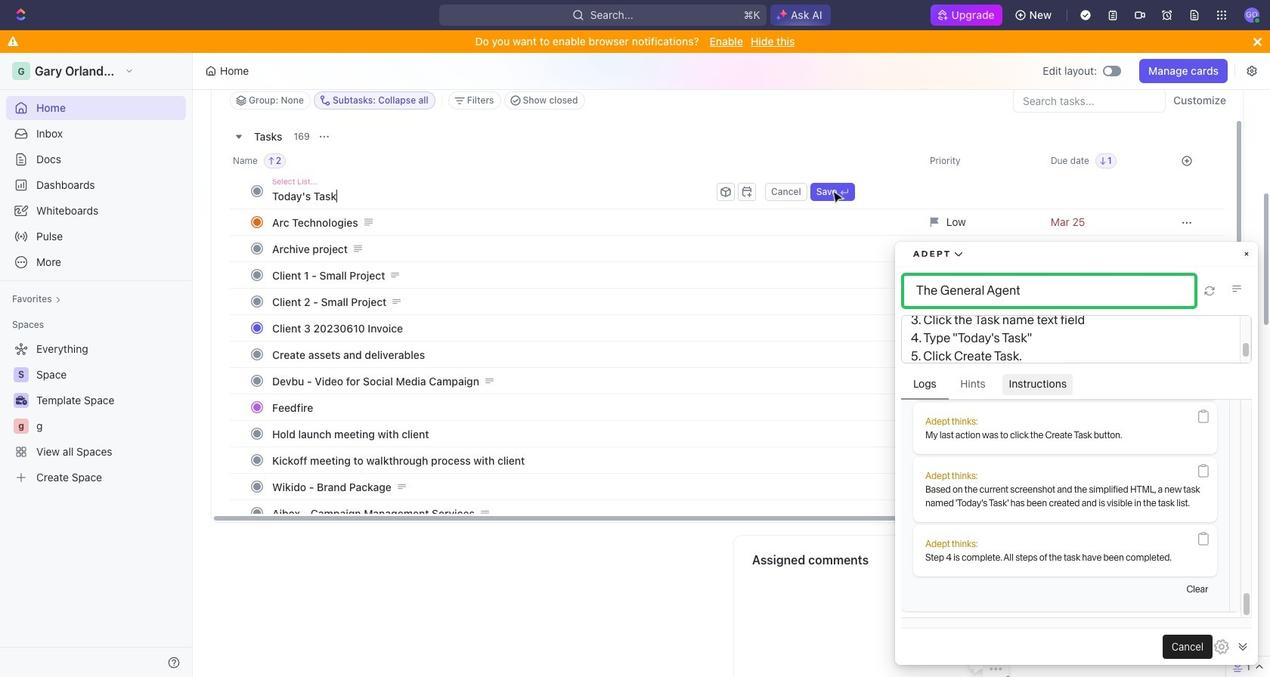 Task type: locate. For each thing, give the bounding box(es) containing it.
g, , element
[[14, 419, 29, 434]]

tree
[[6, 337, 186, 490]]

tree inside sidebar navigation
[[6, 337, 186, 490]]

business time image
[[16, 396, 27, 405]]

Search tasks... text field
[[1014, 89, 1166, 112]]



Task type: vqa. For each thing, say whether or not it's contained in the screenshot.
🤐 at the right
no



Task type: describe. For each thing, give the bounding box(es) containing it.
space, , element
[[14, 368, 29, 383]]

gary orlando's workspace, , element
[[12, 62, 30, 80]]

sidebar navigation
[[0, 53, 196, 678]]

Task name or type '/' for commands text field
[[272, 184, 714, 208]]



